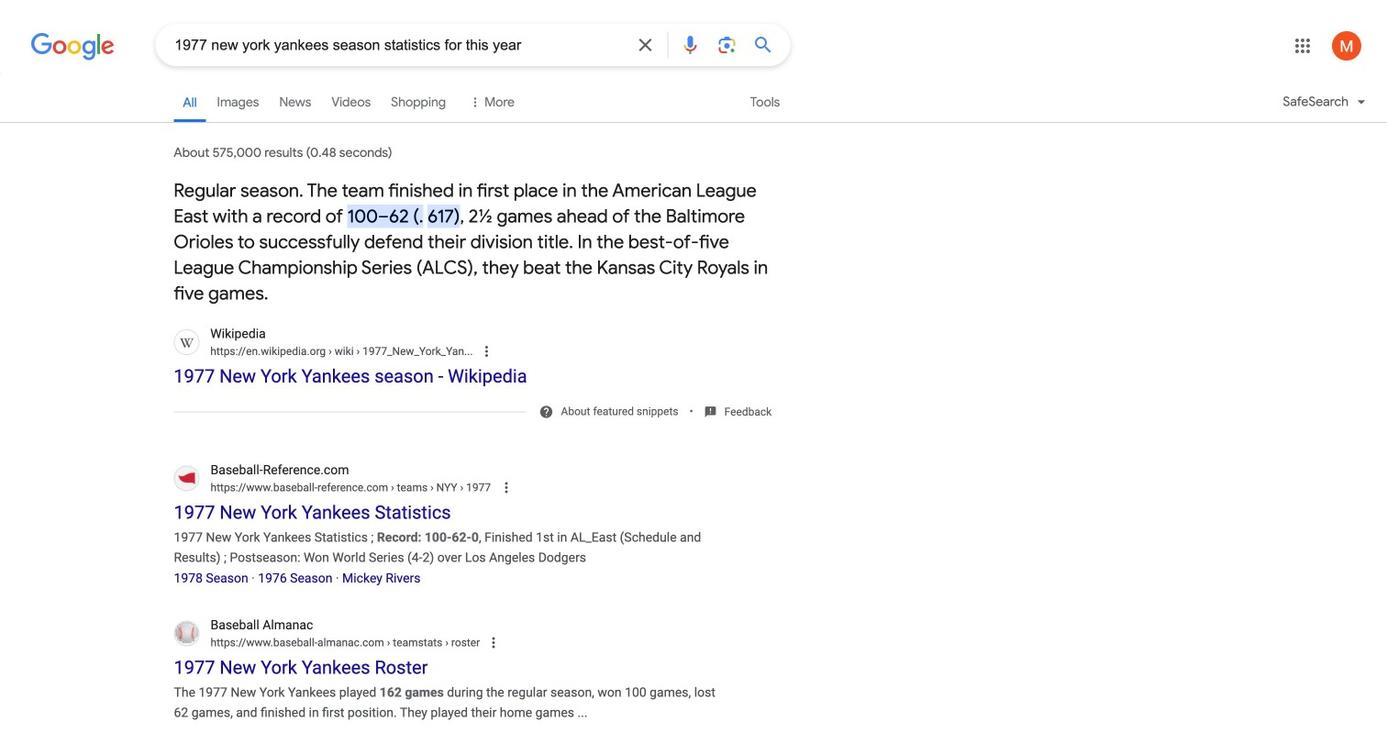 Task type: locate. For each thing, give the bounding box(es) containing it.
None text field
[[326, 345, 473, 358], [210, 479, 491, 496], [388, 481, 491, 494], [210, 634, 480, 651], [326, 345, 473, 358], [210, 479, 491, 496], [388, 481, 491, 494], [210, 634, 480, 651]]

navigation
[[0, 81, 1387, 133]]

None search field
[[0, 23, 790, 66]]

search by voice image
[[679, 34, 701, 56]]

Search text field
[[175, 35, 623, 58]]

search by image image
[[716, 34, 738, 56]]

None text field
[[210, 343, 473, 360], [384, 636, 480, 649], [210, 343, 473, 360], [384, 636, 480, 649]]

google image
[[31, 33, 115, 61]]



Task type: vqa. For each thing, say whether or not it's contained in the screenshot.
text field
yes



